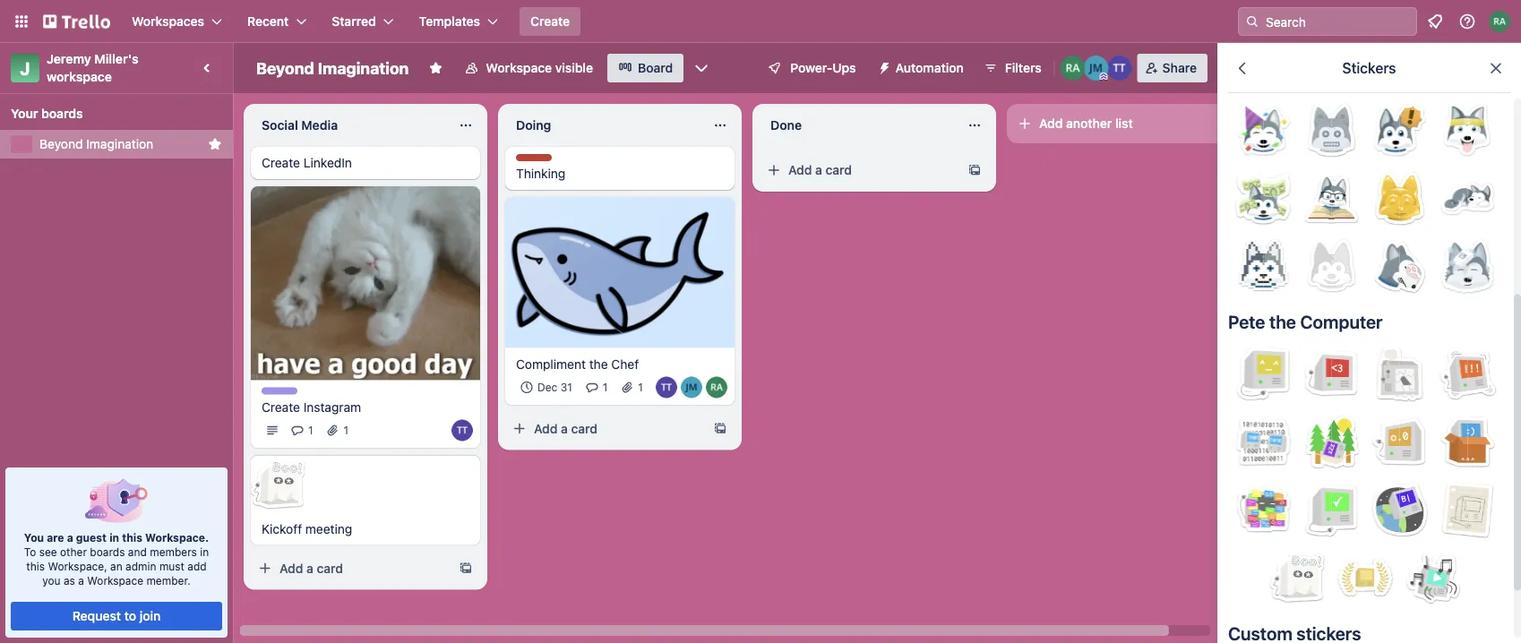 Task type: vqa. For each thing, say whether or not it's contained in the screenshot.
THE THE
yes



Task type: describe. For each thing, give the bounding box(es) containing it.
add inside button
[[1039, 116, 1063, 131]]

kickoff meeting link
[[262, 520, 470, 538]]

add a card for social media
[[280, 561, 343, 576]]

you
[[24, 531, 44, 544]]

media
[[301, 118, 338, 133]]

beyond imagination link
[[39, 135, 201, 153]]

dec
[[538, 381, 558, 394]]

filters
[[1005, 60, 1042, 75]]

workspace inside 'workspace visible' button
[[486, 60, 552, 75]]

0 notifications image
[[1425, 11, 1446, 32]]

jeremy miller (jeremymiller198) image for the leftmost ruby anderson (rubyanderson7) image
[[681, 377, 702, 398]]

31
[[561, 381, 572, 394]]

boards inside 'element'
[[41, 106, 83, 121]]

thinking
[[516, 166, 566, 181]]

create instagram link
[[262, 398, 470, 416]]

1 down the instagram
[[344, 424, 349, 437]]

recent
[[247, 14, 289, 29]]

starred button
[[321, 7, 405, 36]]

create instagram
[[262, 400, 361, 414]]

add another list
[[1039, 116, 1133, 131]]

primary element
[[0, 0, 1521, 43]]

templates button
[[408, 7, 509, 36]]

compliment
[[516, 357, 586, 372]]

star or unstar board image
[[429, 61, 443, 75]]

starred
[[332, 14, 376, 29]]

add a card button for done
[[760, 156, 961, 185]]

create from template… image for social media
[[459, 561, 473, 576]]

terry turtle (terryturtle) image
[[656, 377, 677, 398]]

1 vertical spatial beyond
[[39, 137, 83, 151]]

imagination inside beyond imagination link
[[86, 137, 153, 151]]

sm image
[[871, 54, 896, 79]]

j
[[20, 57, 30, 78]]

the for compliment
[[589, 357, 608, 372]]

member.
[[146, 574, 191, 587]]

back to home image
[[43, 7, 110, 36]]

create linkedin link
[[262, 154, 470, 172]]

thinking link
[[516, 165, 724, 183]]

open information menu image
[[1459, 13, 1477, 30]]

stickers
[[1343, 60, 1396, 77]]

guest
[[76, 531, 107, 544]]

workspace visible button
[[454, 54, 604, 82]]

create for create instagram
[[262, 400, 300, 414]]

request to join button
[[11, 602, 222, 631]]

add for doing
[[534, 421, 558, 436]]

create from template… image for doing
[[713, 422, 728, 436]]

social media
[[262, 118, 338, 133]]

request to join
[[72, 609, 161, 624]]

workspace.
[[145, 531, 209, 544]]

linkedin
[[304, 155, 352, 170]]

beyond imagination inside beyond imagination text field
[[256, 58, 409, 78]]

as
[[64, 574, 75, 587]]

a for doing
[[561, 421, 568, 436]]

0 horizontal spatial ruby anderson (rubyanderson7) image
[[706, 377, 728, 398]]

chef
[[611, 357, 639, 372]]

Social Media text field
[[251, 111, 448, 140]]

workspace
[[47, 69, 112, 84]]

you
[[42, 574, 61, 587]]

customize views image
[[693, 59, 711, 77]]

Search field
[[1260, 8, 1417, 35]]

0 horizontal spatial terry turtle (terryturtle) image
[[452, 420, 473, 441]]

kickoff meeting
[[262, 521, 352, 536]]

pete ghost image
[[250, 456, 307, 513]]

your
[[11, 106, 38, 121]]

0 vertical spatial this
[[122, 531, 142, 544]]

beyond imagination inside beyond imagination link
[[39, 137, 153, 151]]

a for social media
[[307, 561, 314, 576]]

add for social media
[[280, 561, 303, 576]]

ups
[[833, 60, 856, 75]]

jeremy miller (jeremymiller198) image for terry turtle (terryturtle) image to the right
[[1084, 56, 1109, 81]]

dec 31
[[538, 381, 572, 394]]

kickoff
[[262, 521, 302, 536]]

workspaces
[[132, 14, 204, 29]]

Board name text field
[[247, 54, 418, 82]]

admin
[[126, 560, 156, 573]]

Doing text field
[[505, 111, 702, 140]]

workspace inside you are a guest in this workspace. to see other boards and members in this workspace, an admin must add you as a workspace member.
[[87, 574, 143, 587]]

a for done
[[815, 163, 822, 177]]

add
[[188, 560, 207, 573]]

Dec 31 checkbox
[[516, 377, 578, 398]]

compliment the chef link
[[516, 355, 724, 373]]

thoughts thinking
[[516, 155, 566, 181]]

create button
[[520, 7, 581, 36]]



Task type: locate. For each thing, give the bounding box(es) containing it.
add left "another"
[[1039, 116, 1063, 131]]

beyond imagination down starred on the left
[[256, 58, 409, 78]]

search image
[[1245, 14, 1260, 29]]

see
[[39, 546, 57, 558]]

add a card button for social media
[[251, 554, 452, 583]]

beyond inside text field
[[256, 58, 314, 78]]

0 horizontal spatial beyond imagination
[[39, 137, 153, 151]]

beyond
[[256, 58, 314, 78], [39, 137, 83, 151]]

color: purple, title: none image
[[262, 387, 297, 395]]

0 vertical spatial the
[[1270, 311, 1296, 332]]

add
[[1039, 116, 1063, 131], [788, 163, 812, 177], [534, 421, 558, 436], [280, 561, 303, 576]]

1 horizontal spatial add a card button
[[505, 415, 706, 443]]

add a card down 31
[[534, 421, 598, 436]]

computer
[[1301, 311, 1383, 332]]

to
[[24, 546, 36, 558]]

to
[[124, 609, 136, 624]]

an
[[110, 560, 123, 573]]

add a card for doing
[[534, 421, 598, 436]]

workspaces button
[[121, 7, 233, 36]]

boards right 'your'
[[41, 106, 83, 121]]

0 vertical spatial card
[[826, 163, 852, 177]]

card down done text box
[[826, 163, 852, 177]]

and
[[128, 546, 147, 558]]

create for create
[[530, 14, 570, 29]]

jeremy miller (jeremymiller198) image right terry turtle (terryturtle) icon at the bottom left of page
[[681, 377, 702, 398]]

card for done
[[826, 163, 852, 177]]

share
[[1163, 60, 1197, 75]]

workspace left visible
[[486, 60, 552, 75]]

0 vertical spatial jeremy miller (jeremymiller198) image
[[1084, 56, 1109, 81]]

boards
[[41, 106, 83, 121], [90, 546, 125, 558]]

add a card button
[[760, 156, 961, 185], [505, 415, 706, 443], [251, 554, 452, 583]]

create for create linkedin
[[262, 155, 300, 170]]

list
[[1116, 116, 1133, 131]]

1 horizontal spatial workspace
[[486, 60, 552, 75]]

1 vertical spatial add a card
[[534, 421, 598, 436]]

add a card button down 31
[[505, 415, 706, 443]]

1 left terry turtle (terryturtle) icon at the bottom left of page
[[638, 381, 643, 394]]

the for pete
[[1270, 311, 1296, 332]]

2 horizontal spatial create from template… image
[[968, 163, 982, 177]]

0 vertical spatial terry turtle (terryturtle) image
[[1107, 56, 1132, 81]]

pete the computer
[[1228, 311, 1383, 332]]

power-
[[791, 60, 833, 75]]

0 vertical spatial in
[[109, 531, 119, 544]]

a down done text box
[[815, 163, 822, 177]]

1 horizontal spatial card
[[571, 421, 598, 436]]

0 vertical spatial workspace
[[486, 60, 552, 75]]

color: bold red, title: "thoughts" element
[[516, 154, 565, 168]]

your boards
[[11, 106, 83, 121]]

1 vertical spatial create from template… image
[[713, 422, 728, 436]]

create down color: purple, title: none 'icon'
[[262, 400, 300, 414]]

card for doing
[[571, 421, 598, 436]]

1 horizontal spatial terry turtle (terryturtle) image
[[1107, 56, 1132, 81]]

recent button
[[237, 7, 317, 36]]

your boards with 1 items element
[[11, 103, 213, 125]]

a
[[815, 163, 822, 177], [561, 421, 568, 436], [67, 531, 73, 544], [307, 561, 314, 576], [78, 574, 84, 587]]

1
[[603, 381, 608, 394], [638, 381, 643, 394], [308, 424, 313, 437], [344, 424, 349, 437]]

1 horizontal spatial beyond
[[256, 58, 314, 78]]

0 horizontal spatial imagination
[[86, 137, 153, 151]]

doing
[[516, 118, 551, 133]]

0 horizontal spatial create from template… image
[[459, 561, 473, 576]]

add a card down kickoff meeting
[[280, 561, 343, 576]]

boards up the 'an' on the bottom left
[[90, 546, 125, 558]]

templates
[[419, 14, 480, 29]]

1 horizontal spatial ruby anderson (rubyanderson7) image
[[1061, 56, 1086, 81]]

1 vertical spatial this
[[26, 560, 45, 573]]

this up and
[[122, 531, 142, 544]]

create
[[530, 14, 570, 29], [262, 155, 300, 170], [262, 400, 300, 414]]

ruby anderson (rubyanderson7) image
[[1489, 11, 1511, 32]]

beyond imagination down your boards with 1 items 'element'
[[39, 137, 153, 151]]

other
[[60, 546, 87, 558]]

are
[[47, 531, 64, 544]]

0 vertical spatial beyond
[[256, 58, 314, 78]]

1 vertical spatial beyond imagination
[[39, 137, 153, 151]]

imagination
[[318, 58, 409, 78], [86, 137, 153, 151]]

join
[[140, 609, 161, 624]]

jeremy
[[47, 52, 91, 66]]

add down done
[[788, 163, 812, 177]]

1 vertical spatial imagination
[[86, 137, 153, 151]]

1 horizontal spatial jeremy miller (jeremymiller198) image
[[1084, 56, 1109, 81]]

add down dec 31 option
[[534, 421, 558, 436]]

1 vertical spatial card
[[571, 421, 598, 436]]

0 horizontal spatial workspace
[[87, 574, 143, 587]]

card
[[826, 163, 852, 177], [571, 421, 598, 436], [317, 561, 343, 576]]

card down 31
[[571, 421, 598, 436]]

1 horizontal spatial beyond imagination
[[256, 58, 409, 78]]

1 vertical spatial ruby anderson (rubyanderson7) image
[[706, 377, 728, 398]]

create down social
[[262, 155, 300, 170]]

1 horizontal spatial imagination
[[318, 58, 409, 78]]

add down kickoff
[[280, 561, 303, 576]]

1 vertical spatial create
[[262, 155, 300, 170]]

beyond down recent popup button
[[256, 58, 314, 78]]

0 horizontal spatial the
[[589, 357, 608, 372]]

1 horizontal spatial create from template… image
[[713, 422, 728, 436]]

automation
[[896, 60, 964, 75]]

filters button
[[978, 54, 1047, 82]]

workspace,
[[48, 560, 107, 573]]

the left chef on the bottom of the page
[[589, 357, 608, 372]]

board link
[[608, 54, 684, 82]]

members
[[150, 546, 197, 558]]

jeremy miller (jeremymiller198) image
[[1084, 56, 1109, 81], [681, 377, 702, 398]]

0 horizontal spatial add a card button
[[251, 554, 452, 583]]

visible
[[555, 60, 593, 75]]

done
[[771, 118, 802, 133]]

request
[[72, 609, 121, 624]]

imagination down starred dropdown button
[[318, 58, 409, 78]]

miller's
[[94, 52, 139, 66]]

0 horizontal spatial boards
[[41, 106, 83, 121]]

2 horizontal spatial card
[[826, 163, 852, 177]]

1 horizontal spatial this
[[122, 531, 142, 544]]

1 horizontal spatial add a card
[[534, 421, 598, 436]]

1 down create instagram on the left of page
[[308, 424, 313, 437]]

0 vertical spatial add a card
[[788, 163, 852, 177]]

jeremy miller's workspace
[[47, 52, 142, 84]]

2 vertical spatial create
[[262, 400, 300, 414]]

meeting
[[305, 521, 352, 536]]

0 horizontal spatial add a card
[[280, 561, 343, 576]]

add a card button down done text box
[[760, 156, 961, 185]]

0 vertical spatial create from template… image
[[968, 163, 982, 177]]

workspace navigation collapse icon image
[[195, 56, 220, 81]]

create up workspace visible
[[530, 14, 570, 29]]

thoughts
[[516, 155, 565, 168]]

a down 31
[[561, 421, 568, 436]]

board
[[638, 60, 673, 75]]

a down kickoff meeting
[[307, 561, 314, 576]]

starred icon image
[[208, 137, 222, 151]]

this down to
[[26, 560, 45, 573]]

terry turtle (terryturtle) image
[[1107, 56, 1132, 81], [452, 420, 473, 441]]

0 vertical spatial boards
[[41, 106, 83, 121]]

instagram
[[304, 400, 361, 414]]

must
[[159, 560, 184, 573]]

0 horizontal spatial beyond
[[39, 137, 83, 151]]

1 horizontal spatial boards
[[90, 546, 125, 558]]

in
[[109, 531, 119, 544], [200, 546, 209, 558]]

2 vertical spatial create from template… image
[[459, 561, 473, 576]]

a right as
[[78, 574, 84, 587]]

1 vertical spatial add a card button
[[505, 415, 706, 443]]

Done text field
[[760, 111, 957, 140]]

add a card button for doing
[[505, 415, 706, 443]]

imagination inside beyond imagination text field
[[318, 58, 409, 78]]

automation button
[[871, 54, 975, 82]]

card down meeting
[[317, 561, 343, 576]]

0 horizontal spatial jeremy miller (jeremymiller198) image
[[681, 377, 702, 398]]

2 vertical spatial add a card button
[[251, 554, 452, 583]]

0 horizontal spatial in
[[109, 531, 119, 544]]

ruby anderson (rubyanderson7) image left this member is an admin of this board. icon
[[1061, 56, 1086, 81]]

add a card down done
[[788, 163, 852, 177]]

add a card button down kickoff meeting link
[[251, 554, 452, 583]]

1 vertical spatial jeremy miller (jeremymiller198) image
[[681, 377, 702, 398]]

you are a guest in this workspace. to see other boards and members in this workspace, an admin must add you as a workspace member.
[[24, 531, 209, 587]]

add a card for done
[[788, 163, 852, 177]]

0 horizontal spatial card
[[317, 561, 343, 576]]

compliment the chef
[[516, 357, 639, 372]]

create from template… image for done
[[968, 163, 982, 177]]

0 vertical spatial add a card button
[[760, 156, 961, 185]]

create inside button
[[530, 14, 570, 29]]

add another list button
[[1007, 104, 1251, 143]]

power-ups
[[791, 60, 856, 75]]

0 vertical spatial create
[[530, 14, 570, 29]]

imagination down your boards with 1 items 'element'
[[86, 137, 153, 151]]

a right 'are'
[[67, 531, 73, 544]]

2 vertical spatial add a card
[[280, 561, 343, 576]]

in right guest
[[109, 531, 119, 544]]

pete
[[1228, 311, 1266, 332]]

social
[[262, 118, 298, 133]]

add for done
[[788, 163, 812, 177]]

workspace
[[486, 60, 552, 75], [87, 574, 143, 587]]

1 vertical spatial workspace
[[87, 574, 143, 587]]

power-ups button
[[755, 54, 867, 82]]

the
[[1270, 311, 1296, 332], [589, 357, 608, 372]]

1 vertical spatial terry turtle (terryturtle) image
[[452, 420, 473, 441]]

jeremy miller (jeremymiller198) image up "another"
[[1084, 56, 1109, 81]]

2 vertical spatial card
[[317, 561, 343, 576]]

add a card
[[788, 163, 852, 177], [534, 421, 598, 436], [280, 561, 343, 576]]

card for social media
[[317, 561, 343, 576]]

2 horizontal spatial add a card
[[788, 163, 852, 177]]

1 horizontal spatial the
[[1270, 311, 1296, 332]]

ruby anderson (rubyanderson7) image
[[1061, 56, 1086, 81], [706, 377, 728, 398]]

workspace down the 'an' on the bottom left
[[87, 574, 143, 587]]

ruby anderson (rubyanderson7) image right terry turtle (terryturtle) icon at the bottom left of page
[[706, 377, 728, 398]]

the right 'pete' on the right of page
[[1270, 311, 1296, 332]]

2 horizontal spatial add a card button
[[760, 156, 961, 185]]

create linkedin
[[262, 155, 352, 170]]

beyond down 'your boards'
[[39, 137, 83, 151]]

create from template… image
[[968, 163, 982, 177], [713, 422, 728, 436], [459, 561, 473, 576]]

0 vertical spatial beyond imagination
[[256, 58, 409, 78]]

0 vertical spatial ruby anderson (rubyanderson7) image
[[1061, 56, 1086, 81]]

this
[[122, 531, 142, 544], [26, 560, 45, 573]]

share button
[[1138, 54, 1208, 82]]

1 down compliment the chef link
[[603, 381, 608, 394]]

in up add
[[200, 546, 209, 558]]

this member is an admin of this board. image
[[1100, 73, 1108, 81]]

1 horizontal spatial in
[[200, 546, 209, 558]]

1 vertical spatial the
[[589, 357, 608, 372]]

0 vertical spatial imagination
[[318, 58, 409, 78]]

0 horizontal spatial this
[[26, 560, 45, 573]]

1 vertical spatial in
[[200, 546, 209, 558]]

beyond imagination
[[256, 58, 409, 78], [39, 137, 153, 151]]

another
[[1066, 116, 1112, 131]]

1 vertical spatial boards
[[90, 546, 125, 558]]

boards inside you are a guest in this workspace. to see other boards and members in this workspace, an admin must add you as a workspace member.
[[90, 546, 125, 558]]

workspace visible
[[486, 60, 593, 75]]



